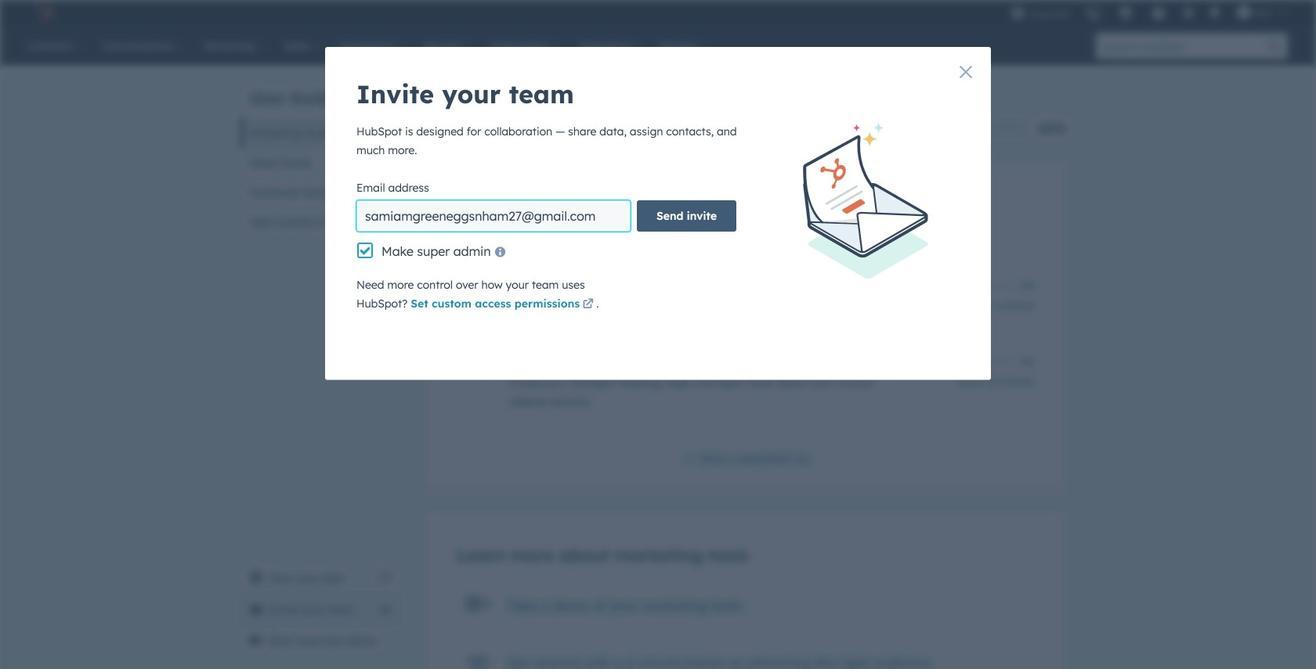 Task type: locate. For each thing, give the bounding box(es) containing it.
link opens in a new window image
[[380, 570, 391, 588], [380, 574, 391, 585]]

marketplaces image
[[1119, 7, 1133, 21]]

1 link opens in a new window image from the top
[[583, 296, 594, 315]]

user guides element
[[241, 67, 400, 237]]

close image
[[960, 66, 972, 78]]

Enter email email field
[[357, 201, 631, 232]]

link opens in a new window image
[[583, 296, 594, 315], [583, 300, 594, 311]]

progress bar
[[425, 121, 786, 136]]

2 link opens in a new window image from the top
[[380, 574, 391, 585]]

menu
[[1003, 0, 1298, 25]]

dialog
[[325, 47, 991, 380]]



Task type: describe. For each thing, give the bounding box(es) containing it.
Search HubSpot search field
[[1096, 33, 1262, 60]]

gary orlando image
[[1237, 5, 1251, 20]]

1 link opens in a new window image from the top
[[380, 570, 391, 588]]

2 link opens in a new window image from the top
[[583, 300, 594, 311]]



Task type: vqa. For each thing, say whether or not it's contained in the screenshot.
All in popup button
no



